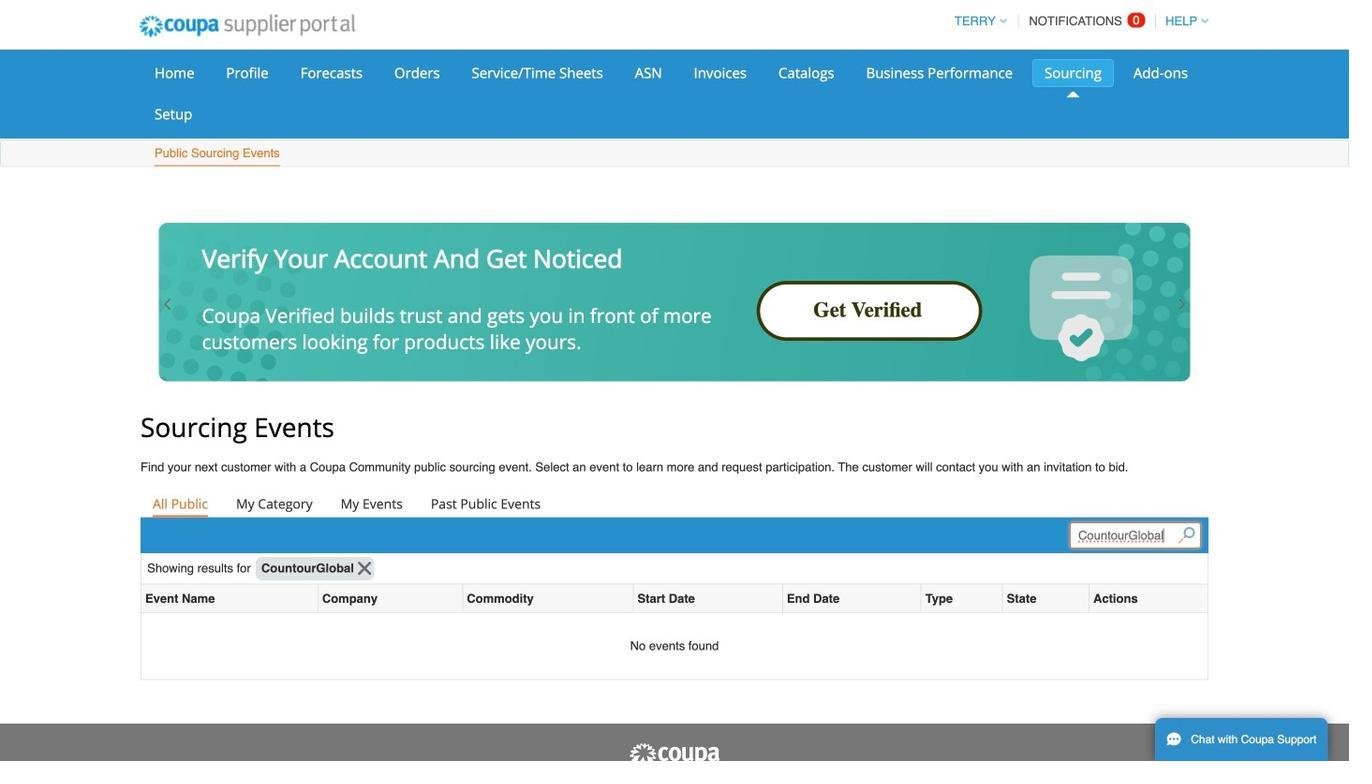 Task type: describe. For each thing, give the bounding box(es) containing it.
previous image
[[160, 297, 175, 312]]

Search text field
[[1070, 523, 1201, 549]]

actions element
[[1090, 585, 1208, 614]]

state element
[[1003, 585, 1090, 614]]

company element
[[318, 585, 463, 614]]

event name element
[[141, 585, 318, 614]]



Task type: locate. For each thing, give the bounding box(es) containing it.
0 horizontal spatial coupa supplier portal image
[[126, 3, 368, 50]]

type element
[[922, 585, 1003, 614]]

clear filter image
[[358, 562, 371, 576]]

coupa supplier portal image
[[126, 3, 368, 50], [628, 743, 721, 762]]

start date element
[[634, 585, 783, 614]]

0 vertical spatial coupa supplier portal image
[[126, 3, 368, 50]]

commodity element
[[463, 585, 634, 614]]

alert
[[141, 614, 1208, 680]]

1 vertical spatial coupa supplier portal image
[[628, 743, 721, 762]]

navigation
[[946, 3, 1209, 39]]

end date element
[[783, 585, 922, 614]]

search image
[[1178, 528, 1195, 545]]

tab list
[[141, 491, 1209, 517]]

1 horizontal spatial coupa supplier portal image
[[628, 743, 721, 762]]



Task type: vqa. For each thing, say whether or not it's contained in the screenshot.
'exclusive'
no



